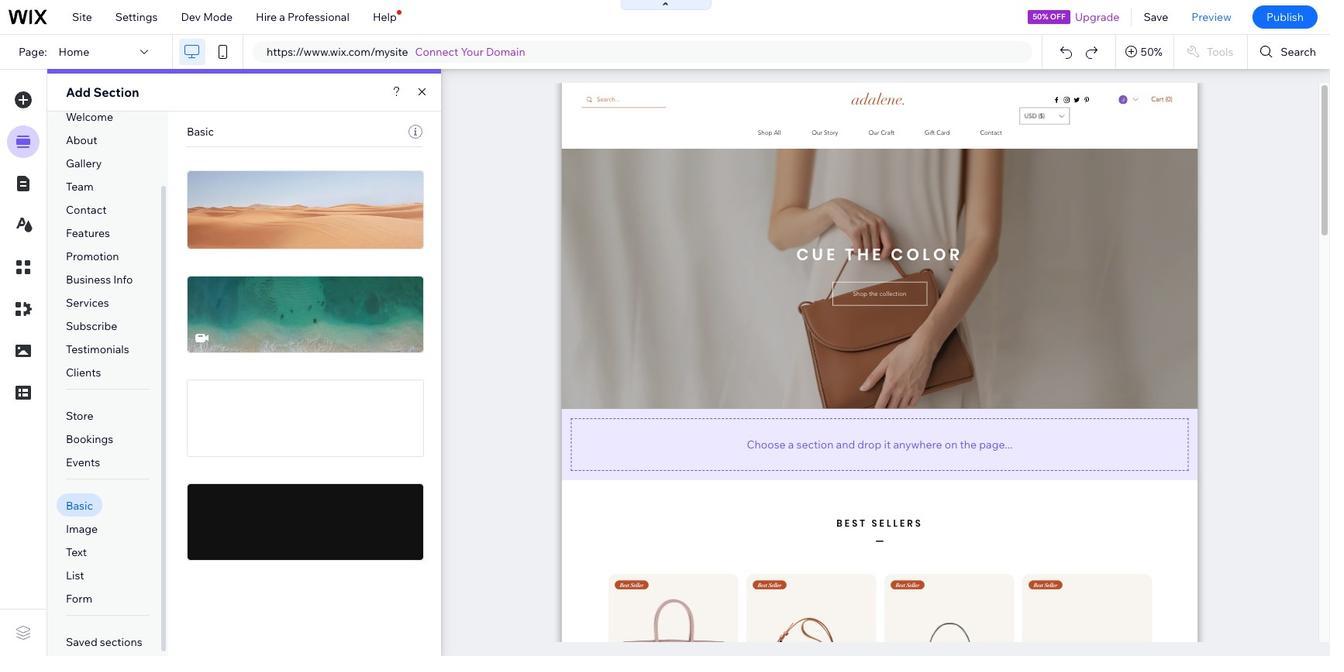 Task type: vqa. For each thing, say whether or not it's contained in the screenshot.
the left add new field
no



Task type: describe. For each thing, give the bounding box(es) containing it.
https://www.wix.com/mysite
[[267, 45, 408, 59]]

50% for 50%
[[1141, 45, 1163, 59]]

preview
[[1192, 10, 1232, 24]]

help
[[373, 10, 397, 24]]

https://www.wix.com/mysite connect your domain
[[267, 45, 525, 59]]

add
[[66, 85, 91, 100]]

promotion
[[66, 250, 119, 264]]

bookings
[[66, 433, 113, 447]]

clients
[[66, 366, 101, 380]]

on
[[945, 438, 958, 452]]

and
[[836, 438, 855, 452]]

professional
[[288, 10, 350, 24]]

text
[[66, 546, 87, 560]]

upgrade
[[1075, 10, 1120, 24]]

dev
[[181, 10, 201, 24]]

team
[[66, 180, 93, 194]]

choose
[[747, 438, 786, 452]]

dev mode
[[181, 10, 233, 24]]

saved sections
[[66, 636, 142, 650]]

search button
[[1248, 35, 1330, 69]]

hire a professional
[[256, 10, 350, 24]]

about
[[66, 133, 97, 147]]

site
[[72, 10, 92, 24]]

business
[[66, 273, 111, 287]]

image
[[66, 523, 98, 536]]

anywhere
[[893, 438, 942, 452]]

mode
[[203, 10, 233, 24]]

sections
[[100, 636, 142, 650]]

settings
[[115, 10, 158, 24]]

home
[[59, 45, 89, 59]]

section
[[93, 85, 139, 100]]

save
[[1144, 10, 1169, 24]]

choose a section and drop it anywhere on the page...
[[747, 438, 1013, 452]]

business info
[[66, 273, 133, 287]]

tools button
[[1174, 35, 1248, 69]]

0 vertical spatial basic
[[187, 125, 214, 139]]

gallery
[[66, 157, 102, 171]]

section
[[797, 438, 834, 452]]

events
[[66, 456, 100, 470]]

off
[[1050, 12, 1066, 22]]

50% for 50% off
[[1033, 12, 1049, 22]]

page...
[[979, 438, 1013, 452]]

store
[[66, 409, 93, 423]]

contact
[[66, 203, 107, 217]]



Task type: locate. For each thing, give the bounding box(es) containing it.
testimonials
[[66, 343, 129, 357]]

1 horizontal spatial basic
[[187, 125, 214, 139]]

hire
[[256, 10, 277, 24]]

a left section
[[788, 438, 794, 452]]

your
[[461, 45, 484, 59]]

1 vertical spatial basic
[[66, 499, 93, 513]]

50% off
[[1033, 12, 1066, 22]]

it
[[884, 438, 891, 452]]

1 vertical spatial 50%
[[1141, 45, 1163, 59]]

0 horizontal spatial basic
[[66, 499, 93, 513]]

features
[[66, 226, 110, 240]]

0 vertical spatial a
[[279, 10, 285, 24]]

subscribe
[[66, 319, 117, 333]]

the
[[960, 438, 977, 452]]

connect
[[415, 45, 458, 59]]

services
[[66, 296, 109, 310]]

publish
[[1267, 10, 1304, 24]]

0 vertical spatial 50%
[[1033, 12, 1049, 22]]

50% button
[[1116, 35, 1174, 69]]

publish button
[[1253, 5, 1318, 29]]

search
[[1281, 45, 1316, 59]]

a for professional
[[279, 10, 285, 24]]

50% left "off"
[[1033, 12, 1049, 22]]

welcome
[[66, 110, 113, 124]]

1 horizontal spatial 50%
[[1141, 45, 1163, 59]]

50% inside 50% button
[[1141, 45, 1163, 59]]

50% down save button
[[1141, 45, 1163, 59]]

preview button
[[1180, 0, 1243, 34]]

domain
[[486, 45, 525, 59]]

a for section
[[788, 438, 794, 452]]

saved
[[66, 636, 97, 650]]

list
[[66, 569, 84, 583]]

tools
[[1207, 45, 1234, 59]]

0 horizontal spatial 50%
[[1033, 12, 1049, 22]]

50%
[[1033, 12, 1049, 22], [1141, 45, 1163, 59]]

a right the hire
[[279, 10, 285, 24]]

1 vertical spatial a
[[788, 438, 794, 452]]

a
[[279, 10, 285, 24], [788, 438, 794, 452]]

form
[[66, 592, 92, 606]]

1 horizontal spatial a
[[788, 438, 794, 452]]

drop
[[858, 438, 882, 452]]

0 horizontal spatial a
[[279, 10, 285, 24]]

basic
[[187, 125, 214, 139], [66, 499, 93, 513]]

add section
[[66, 85, 139, 100]]

info
[[113, 273, 133, 287]]

save button
[[1132, 0, 1180, 34]]



